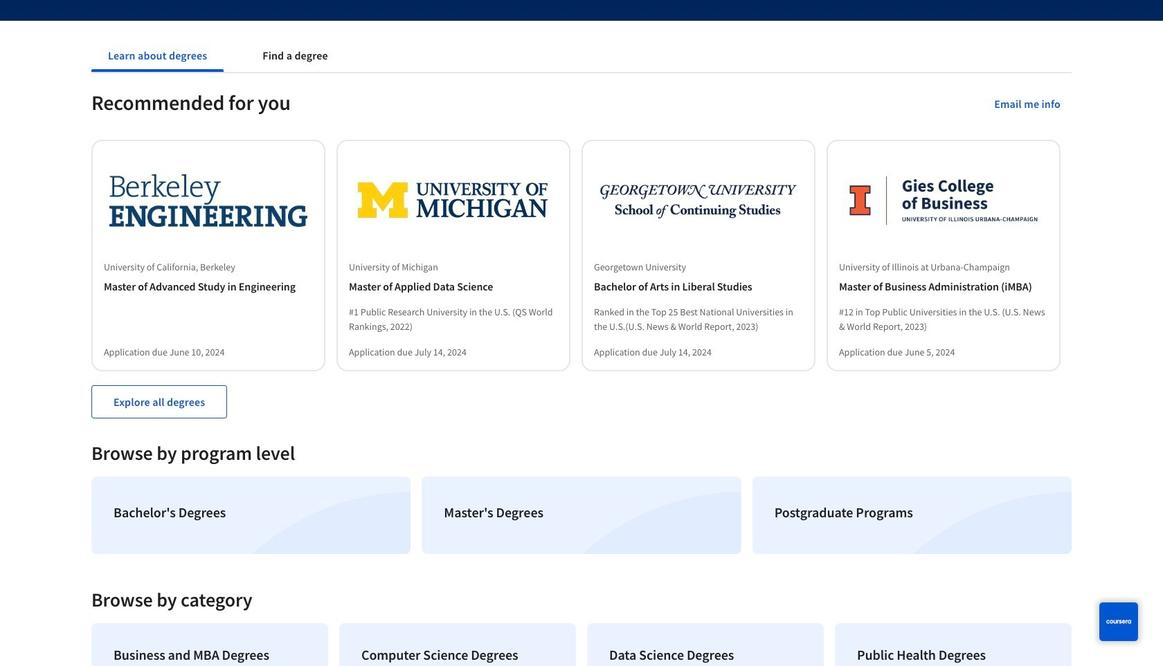 Task type: locate. For each thing, give the bounding box(es) containing it.
0 vertical spatial list
[[86, 471, 1077, 560]]

tab list
[[91, 39, 367, 72]]

1 vertical spatial list
[[86, 618, 1077, 667]]

1 list from the top
[[86, 471, 1077, 560]]

2 list from the top
[[86, 618, 1077, 667]]

university of illinois at urbana-champaign logo image
[[845, 158, 1043, 244]]

list
[[86, 471, 1077, 560], [86, 618, 1077, 667]]



Task type: describe. For each thing, give the bounding box(es) containing it.
university of california, berkeley logo image
[[109, 158, 307, 244]]

university of michigan logo image
[[354, 158, 552, 244]]

georgetown university logo image
[[600, 158, 798, 244]]



Task type: vqa. For each thing, say whether or not it's contained in the screenshot.
"tab list"
yes



